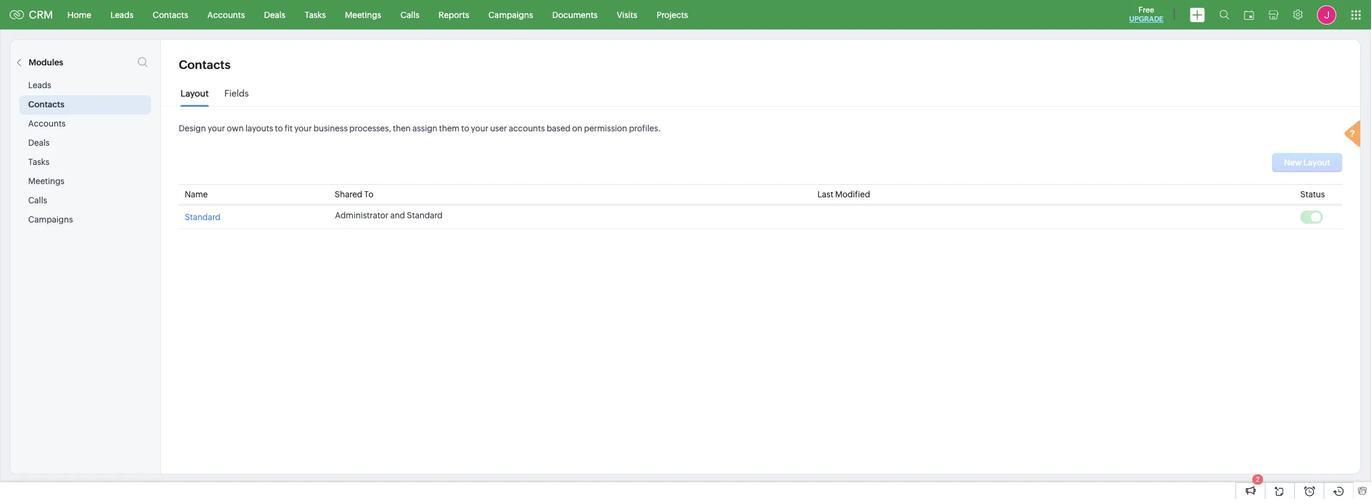 Task type: locate. For each thing, give the bounding box(es) containing it.
documents
[[552, 10, 598, 19]]

standard
[[407, 211, 443, 220], [185, 212, 221, 222]]

1 horizontal spatial deals
[[264, 10, 285, 19]]

1 horizontal spatial tasks
[[305, 10, 326, 19]]

deals link
[[255, 0, 295, 29]]

1 your from the left
[[208, 124, 225, 133]]

create menu element
[[1183, 0, 1212, 29]]

0 vertical spatial tasks
[[305, 10, 326, 19]]

0 vertical spatial deals
[[264, 10, 285, 19]]

1 horizontal spatial your
[[294, 124, 312, 133]]

to
[[275, 124, 283, 133], [461, 124, 469, 133]]

visits link
[[607, 0, 647, 29]]

leads right home at the top left of the page
[[110, 10, 134, 19]]

1 vertical spatial campaigns
[[28, 215, 73, 224]]

documents link
[[543, 0, 607, 29]]

your
[[208, 124, 225, 133], [294, 124, 312, 133], [471, 124, 488, 133]]

meetings
[[345, 10, 381, 19], [28, 176, 64, 186]]

modules
[[29, 58, 63, 67]]

1 horizontal spatial meetings
[[345, 10, 381, 19]]

last
[[818, 190, 834, 199]]

0 vertical spatial calls
[[401, 10, 419, 19]]

deals
[[264, 10, 285, 19], [28, 138, 50, 148]]

0 horizontal spatial deals
[[28, 138, 50, 148]]

search image
[[1219, 10, 1230, 20]]

campaigns
[[488, 10, 533, 19], [28, 215, 73, 224]]

projects link
[[647, 0, 698, 29]]

1 horizontal spatial standard
[[407, 211, 443, 220]]

0 horizontal spatial to
[[275, 124, 283, 133]]

contacts right leads link
[[153, 10, 188, 19]]

2 vertical spatial contacts
[[28, 100, 64, 109]]

1 vertical spatial leads
[[28, 80, 51, 90]]

to left fit
[[275, 124, 283, 133]]

1 horizontal spatial to
[[461, 124, 469, 133]]

calls
[[401, 10, 419, 19], [28, 196, 47, 205]]

None button
[[1272, 153, 1342, 172]]

1 horizontal spatial campaigns
[[488, 10, 533, 19]]

design your own layouts to fit your business processes, then assign them to your user accounts based on permission profiles.
[[179, 124, 661, 133]]

0 horizontal spatial accounts
[[28, 119, 66, 128]]

your left user
[[471, 124, 488, 133]]

reports link
[[429, 0, 479, 29]]

layout
[[181, 88, 209, 98]]

2 your from the left
[[294, 124, 312, 133]]

1 vertical spatial meetings
[[28, 176, 64, 186]]

based
[[547, 124, 570, 133]]

create menu image
[[1190, 7, 1205, 22]]

administrator
[[335, 211, 389, 220]]

then
[[393, 124, 411, 133]]

calendar image
[[1244, 10, 1254, 19]]

assign
[[412, 124, 437, 133]]

1 vertical spatial calls
[[28, 196, 47, 205]]

administrator and standard
[[335, 211, 443, 220]]

0 vertical spatial meetings
[[345, 10, 381, 19]]

standard right and
[[407, 211, 443, 220]]

accounts
[[207, 10, 245, 19], [28, 119, 66, 128]]

on
[[572, 124, 582, 133]]

0 horizontal spatial leads
[[28, 80, 51, 90]]

your left own
[[208, 124, 225, 133]]

leads
[[110, 10, 134, 19], [28, 80, 51, 90]]

meetings link
[[335, 0, 391, 29]]

name
[[185, 190, 208, 199]]

contacts up layout at the left of page
[[179, 58, 231, 71]]

2 horizontal spatial your
[[471, 124, 488, 133]]

1 vertical spatial accounts
[[28, 119, 66, 128]]

campaigns link
[[479, 0, 543, 29]]

calls link
[[391, 0, 429, 29]]

standard down name
[[185, 212, 221, 222]]

3 your from the left
[[471, 124, 488, 133]]

leads down modules
[[28, 80, 51, 90]]

profile image
[[1317, 5, 1336, 24]]

0 horizontal spatial campaigns
[[28, 215, 73, 224]]

2 to from the left
[[461, 124, 469, 133]]

0 horizontal spatial calls
[[28, 196, 47, 205]]

1 vertical spatial deals
[[28, 138, 50, 148]]

free upgrade
[[1129, 5, 1164, 23]]

modified
[[835, 190, 870, 199]]

crm link
[[10, 8, 53, 21]]

to right the them
[[461, 124, 469, 133]]

1 horizontal spatial leads
[[110, 10, 134, 19]]

1 horizontal spatial accounts
[[207, 10, 245, 19]]

contacts down modules
[[28, 100, 64, 109]]

0 horizontal spatial standard
[[185, 212, 221, 222]]

contacts
[[153, 10, 188, 19], [179, 58, 231, 71], [28, 100, 64, 109]]

processes,
[[349, 124, 391, 133]]

business
[[314, 124, 348, 133]]

0 horizontal spatial tasks
[[28, 157, 49, 167]]

your right fit
[[294, 124, 312, 133]]

last modified
[[818, 190, 870, 199]]

0 vertical spatial leads
[[110, 10, 134, 19]]

0 horizontal spatial your
[[208, 124, 225, 133]]

1 vertical spatial tasks
[[28, 157, 49, 167]]

tasks
[[305, 10, 326, 19], [28, 157, 49, 167]]



Task type: describe. For each thing, give the bounding box(es) containing it.
1 horizontal spatial calls
[[401, 10, 419, 19]]

upgrade
[[1129, 15, 1164, 23]]

fields link
[[224, 88, 249, 107]]

home
[[68, 10, 91, 19]]

visits
[[617, 10, 637, 19]]

layout link
[[181, 88, 209, 107]]

design
[[179, 124, 206, 133]]

2
[[1256, 476, 1260, 483]]

user
[[490, 124, 507, 133]]

0 vertical spatial contacts
[[153, 10, 188, 19]]

profiles.
[[629, 124, 661, 133]]

accounts link
[[198, 0, 255, 29]]

shared to
[[335, 190, 374, 199]]

search element
[[1212, 0, 1237, 29]]

1 vertical spatial contacts
[[179, 58, 231, 71]]

to
[[364, 190, 374, 199]]

tasks link
[[295, 0, 335, 29]]

accounts
[[509, 124, 545, 133]]

fit
[[285, 124, 293, 133]]

permission
[[584, 124, 627, 133]]

profile element
[[1310, 0, 1344, 29]]

crm
[[29, 8, 53, 21]]

leads link
[[101, 0, 143, 29]]

reports
[[439, 10, 469, 19]]

fields
[[224, 88, 249, 98]]

layouts
[[245, 124, 273, 133]]

shared
[[335, 190, 362, 199]]

0 vertical spatial accounts
[[207, 10, 245, 19]]

contacts link
[[143, 0, 198, 29]]

1 to from the left
[[275, 124, 283, 133]]

free
[[1139, 5, 1154, 14]]

standard link
[[185, 211, 221, 222]]

and
[[390, 211, 405, 220]]

projects
[[657, 10, 688, 19]]

0 vertical spatial campaigns
[[488, 10, 533, 19]]

deals inside deals link
[[264, 10, 285, 19]]

status
[[1300, 190, 1325, 199]]

0 horizontal spatial meetings
[[28, 176, 64, 186]]

them
[[439, 124, 460, 133]]

tasks inside tasks link
[[305, 10, 326, 19]]

own
[[227, 124, 244, 133]]

home link
[[58, 0, 101, 29]]



Task type: vqa. For each thing, say whether or not it's contained in the screenshot.
campaigns to the top
yes



